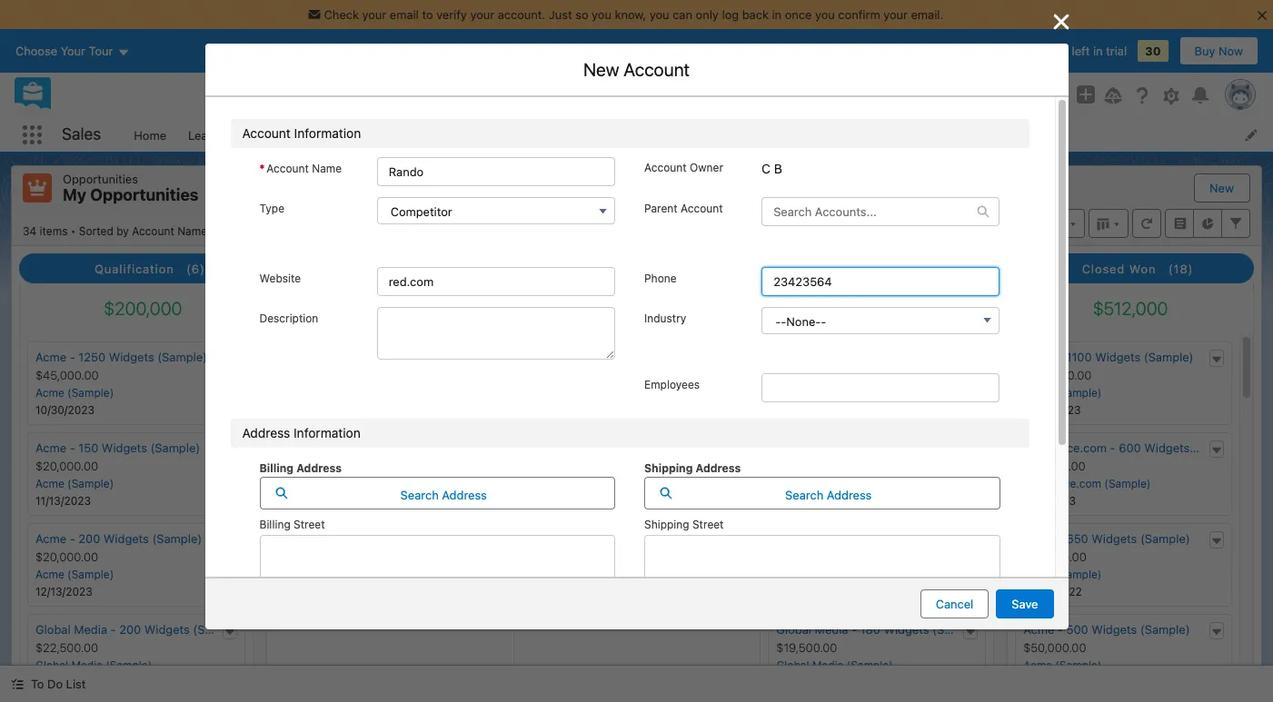 Task type: vqa. For each thing, say whether or not it's contained in the screenshot.
information corresponding to Opportunity Information
yes



Task type: locate. For each thing, give the bounding box(es) containing it.
shipping address
[[645, 462, 741, 475]]

2 horizontal spatial you
[[816, 7, 835, 22]]

acme up $50,000.00
[[1024, 623, 1055, 637]]

information for account information
[[294, 125, 361, 141]]

200 down "11/13/2023"
[[78, 532, 100, 547]]

acme - 1100 widgets (sample) link
[[1024, 350, 1194, 365]]

0 horizontal spatial group
[[358, 373, 616, 402]]

qualification
[[95, 262, 174, 276]]

1 vertical spatial 200
[[78, 532, 100, 547]]

1 horizontal spatial in
[[1094, 44, 1103, 58]]

Shipping Street text field
[[645, 535, 1001, 588]]

$20,000.00 inside $20,000.00 acme (sample) 11/13/2023
[[35, 459, 98, 474]]

12/13/2023
[[35, 586, 93, 599]]

10/30/2023
[[35, 404, 95, 417]]

1 horizontal spatial you
[[650, 7, 670, 22]]

you right once
[[816, 7, 835, 22]]

acme up 10/30/2023
[[35, 386, 64, 400]]

account inside 'my opportunities|opportunities|list view' 'element'
[[132, 224, 174, 238]]

1 horizontal spatial 1250
[[585, 59, 625, 80]]

your left email.
[[884, 7, 908, 22]]

2 street from the left
[[693, 518, 724, 532]]

salesforce.com (sample) link for $164,000
[[283, 477, 410, 491]]

acme - 500 widgets (sample)
[[1024, 623, 1191, 637]]

1 vertical spatial name
[[177, 224, 207, 238]]

1250 up $45,000.00
[[78, 350, 106, 365]]

search down 140
[[786, 488, 824, 502]]

widgets right 1,200
[[359, 350, 404, 365]]

buy now
[[1195, 44, 1244, 58]]

acme up $60,000.00
[[1024, 532, 1055, 547]]

check
[[324, 7, 359, 22]]

global media (sample) link for $211,500
[[777, 659, 893, 673]]

text default image for global media - 200 widgets (sample)
[[223, 626, 236, 639]]

$20,000.00 up 12/13/2023 at the left of page
[[35, 550, 98, 565]]

acme up 1/2/2024
[[777, 477, 806, 491]]

0 vertical spatial billing
[[260, 462, 294, 475]]

acme up 12/13/2023 at the left of page
[[35, 568, 64, 582]]

your right verify
[[470, 7, 495, 22]]

1 horizontal spatial street
[[693, 518, 724, 532]]

acme inside the $17,000.00 acme (sample)
[[777, 386, 806, 400]]

media up global media (sample)
[[815, 532, 849, 547]]

you right so on the left of page
[[592, 7, 612, 22]]

additional
[[223, 498, 289, 515]]

$17,000.00
[[777, 368, 836, 383]]

0 vertical spatial shipping
[[645, 462, 693, 475]]

contacts list item
[[352, 118, 448, 152]]

search
[[401, 488, 439, 502], [786, 488, 824, 502]]

1 billing from the top
[[260, 462, 294, 475]]

1 your from the left
[[362, 7, 387, 22]]

to do list button
[[0, 666, 97, 703]]

analysis
[[377, 262, 429, 276]]

leave feedback
[[939, 44, 1028, 58]]

confirm
[[839, 7, 881, 22]]

list item
[[663, 118, 739, 152], [641, 150, 1033, 212], [641, 212, 1033, 274], [641, 274, 1033, 336], [227, 309, 619, 371], [358, 373, 616, 402], [227, 536, 619, 598], [641, 536, 1033, 598], [641, 598, 1033, 660]]

widgets for salesforce.com - 200 widgets (sample)
[[403, 441, 449, 456]]

Website url field
[[377, 267, 616, 296]]

0 horizontal spatial name
[[177, 224, 207, 238]]

acme right edit
[[523, 59, 568, 80]]

widgets right 650
[[1092, 532, 1138, 547]]

0 horizontal spatial search
[[401, 488, 439, 502]]

new for new
[[1210, 181, 1235, 195]]

None search field
[[824, 209, 1042, 238]]

(sample) inside acme (sample) 1/2/2024
[[809, 477, 855, 491]]

address down the * list item
[[442, 488, 487, 502]]

0 horizontal spatial 1250
[[78, 350, 106, 365]]

leads list item
[[177, 118, 256, 152]]

1 vertical spatial *
[[232, 438, 237, 452]]

search address down 140
[[786, 488, 872, 502]]

search for shipping address
[[786, 488, 824, 502]]

accounts list item
[[256, 118, 352, 152]]

media for global media - 180 widgets (sample)
[[815, 623, 849, 637]]

widgets down $20,000.00 acme (sample) 11/13/2023
[[104, 532, 149, 547]]

account
[[624, 59, 690, 80], [242, 125, 291, 141], [645, 161, 687, 175], [267, 162, 309, 175], [681, 202, 723, 215], [132, 224, 174, 238]]

your left email
[[362, 7, 387, 22]]

$19,500.00 global media (sample)
[[777, 641, 893, 673]]

salesforce.com (sample) link
[[283, 477, 410, 491], [1024, 477, 1151, 491], [283, 568, 410, 582]]

0 vertical spatial *
[[260, 162, 265, 175]]

shipping street
[[645, 518, 724, 532]]

0 horizontal spatial your
[[362, 7, 387, 22]]

0 vertical spatial 200
[[378, 441, 400, 456]]

0 horizontal spatial street
[[294, 518, 325, 532]]

so
[[576, 7, 589, 22]]

salesforce.com - 320 widgets (sample) link
[[283, 532, 502, 547]]

$45,000.00
[[35, 368, 99, 383]]

acme up "11/13/2023"
[[35, 477, 64, 491]]

1 horizontal spatial search address button
[[645, 477, 1001, 510]]

2 search address button from the left
[[645, 477, 1001, 510]]

* text field
[[358, 271, 616, 300]]

media up list
[[71, 659, 103, 673]]

widgets for salesforce.com - 320 widgets (sample)
[[403, 532, 449, 547]]

search for billing address
[[401, 488, 439, 502]]

acme down "11/13/2023"
[[35, 532, 66, 547]]

acme up 10/24/2022
[[1024, 568, 1053, 582]]

salesforce.com (sample) link down '$75,000.00' at the right of the page
[[1024, 477, 1151, 491]]

text default image for acme - 140 widgets (sample)
[[965, 444, 978, 457]]

None text field
[[377, 157, 616, 186], [772, 297, 1030, 326], [358, 333, 616, 362], [377, 157, 616, 186], [772, 297, 1030, 326], [358, 333, 616, 362]]

200 inside acme - 200 widgets (sample) $20,000.00 acme (sample) 12/13/2023
[[78, 532, 100, 547]]

1 search address button from the left
[[260, 477, 616, 510]]

0 horizontal spatial you
[[592, 7, 612, 22]]

trial
[[1107, 44, 1128, 58]]

0 horizontal spatial search address button
[[260, 477, 616, 510]]

salesforce.com
[[283, 441, 366, 456], [1024, 441, 1107, 456], [283, 477, 361, 491], [1024, 477, 1102, 491], [283, 532, 366, 547], [283, 568, 361, 582]]

1 street from the left
[[294, 518, 325, 532]]

group
[[1025, 85, 1063, 106], [358, 373, 616, 402]]

acme down $50,000.00
[[1024, 659, 1053, 673]]

1 search from the left
[[401, 488, 439, 502]]

0 horizontal spatial new
[[584, 59, 620, 80]]

opportunities
[[63, 172, 138, 186], [90, 185, 199, 205]]

in
[[772, 7, 782, 22], [1094, 44, 1103, 58]]

widgets right 600
[[1145, 441, 1190, 456]]

acme (sample) link down the $105,000.00
[[1024, 386, 1102, 400]]

media down global media - 80 widgets (sample)
[[813, 568, 844, 582]]

billing
[[260, 462, 294, 475], [260, 518, 291, 532]]

0 horizontal spatial search address
[[401, 488, 487, 502]]

opportunities down the sales
[[63, 172, 138, 186]]

parent account
[[645, 202, 723, 215]]

competitor
[[391, 205, 453, 219]]

$50,000.00
[[1024, 641, 1087, 656]]

shipping
[[645, 462, 693, 475], [645, 518, 690, 532]]

shipping down shipping address in the bottom right of the page
[[645, 518, 690, 532]]

None text field
[[772, 174, 1030, 203]]

accounts
[[267, 128, 318, 142]]

closed
[[1083, 262, 1126, 276]]

1250 up search... button
[[585, 59, 625, 80]]

search address
[[401, 488, 487, 502], [786, 488, 872, 502]]

global media - 200 widgets (sample) link
[[35, 623, 243, 637]]

global media (sample) link up list
[[35, 659, 152, 673]]

widgets for acme - 200 widgets (sample) $20,000.00 acme (sample) 12/13/2023
[[104, 532, 149, 547]]

parent
[[645, 202, 678, 215]]

$20,000.00 up 11/7/2023
[[283, 459, 345, 474]]

name up (6)
[[177, 224, 207, 238]]

2 shipping from the top
[[645, 518, 690, 532]]

verify
[[437, 7, 467, 22]]

media inside $22,500.00 global media (sample)
[[71, 659, 103, 673]]

2 • from the left
[[210, 224, 216, 238]]

group down "days"
[[1025, 85, 1063, 106]]

Phone telephone field
[[762, 267, 1001, 296]]

320
[[378, 532, 400, 547]]

salesforce.com (sample)
[[283, 568, 410, 582]]

1 horizontal spatial new
[[1210, 181, 1235, 195]]

global for global media (sample)
[[777, 568, 810, 582]]

description
[[260, 311, 319, 325]]

1 vertical spatial new
[[1210, 181, 1235, 195]]

search address button for billing address
[[260, 477, 616, 510]]

search address button down the * list item
[[260, 477, 616, 510]]

media up $22,500.00 global media (sample)
[[74, 623, 107, 637]]

log
[[722, 7, 739, 22]]

billing for billing address
[[260, 462, 294, 475]]

search address button down 140
[[645, 477, 1001, 510]]

cancel
[[936, 597, 974, 612]]

$20,000.00 down 150
[[35, 459, 98, 474]]

global media (sample) link down $19,500.00
[[777, 659, 893, 673]]

1 horizontal spatial *
[[260, 162, 265, 175]]

(0)
[[668, 262, 687, 276]]

2 horizontal spatial your
[[884, 7, 908, 22]]

1 vertical spatial 1250
[[78, 350, 106, 365]]

widgets for acme - 150 widgets (sample)
[[102, 441, 147, 456]]

my opportunities status
[[23, 224, 219, 238]]

0 horizontal spatial *
[[232, 438, 237, 452]]

name down the accounts list item
[[312, 162, 342, 175]]

list containing home
[[123, 118, 1274, 152]]

$20,000.00 for $20,000.00 salesforce.com (sample) 11/7/2023
[[283, 459, 345, 474]]

media up $19,500.00 global media (sample)
[[815, 623, 849, 637]]

search... button
[[427, 81, 791, 110]]

widgets right 500
[[1092, 623, 1138, 637]]

text default image
[[978, 205, 991, 218], [484, 354, 497, 366], [1211, 354, 1224, 366], [484, 444, 497, 457], [1211, 535, 1224, 548], [1211, 626, 1224, 639]]

new inside 'button'
[[1210, 181, 1235, 195]]

(sample) inside $20,000.00 acme (sample) 11/13/2023
[[67, 477, 114, 491]]

global media (sample) link
[[777, 568, 893, 582], [35, 659, 152, 673], [777, 659, 893, 673]]

widgets for acme - 1100 widgets (sample)
[[1096, 350, 1141, 365]]

30
[[1146, 44, 1162, 58]]

search up salesforce.com - 320 widgets (sample) link
[[401, 488, 439, 502]]

employees
[[645, 378, 700, 391]]

2 your from the left
[[470, 7, 495, 22]]

street down shipping address in the bottom right of the page
[[693, 518, 724, 532]]

200 up "$20,000.00 salesforce.com (sample) 11/7/2023"
[[378, 441, 400, 456]]

street down additional information
[[294, 518, 325, 532]]

2 search address from the left
[[786, 488, 872, 502]]

text default image
[[223, 444, 236, 457], [965, 444, 978, 457], [1211, 444, 1224, 457], [223, 626, 236, 639], [965, 626, 978, 639], [11, 679, 24, 691]]

0 vertical spatial group
[[1025, 85, 1063, 106]]

widgets right 80
[[879, 532, 924, 547]]

1 vertical spatial group
[[358, 373, 616, 402]]

list
[[123, 118, 1274, 152]]

widgets inside the acme - 1250 widgets (sample) $45,000.00 acme (sample) 10/30/2023
[[109, 350, 154, 365]]

widgets right 320
[[403, 532, 449, 547]]

$105,000.00 acme (sample) 10/18/2023
[[1024, 368, 1102, 417]]

complete
[[358, 205, 407, 218]]

0 vertical spatial new
[[584, 59, 620, 80]]

group down description text box
[[358, 373, 616, 402]]

text default image inside to do list button
[[11, 679, 24, 691]]

(sample) inside $19,500.00 global media (sample)
[[847, 659, 893, 673]]

global media (sample)
[[777, 568, 893, 582]]

billing up additional information
[[260, 462, 294, 475]]

0 vertical spatial name
[[312, 162, 342, 175]]

salesforce.com (sample) link up 11/7/2023
[[283, 477, 410, 491]]

widgets down $200,000
[[109, 350, 154, 365]]

$20,000.00 for $20,000.00 acme (sample) 11/13/2023
[[35, 459, 98, 474]]

$20,000.00 inside "$20,000.00 salesforce.com (sample) 11/7/2023"
[[283, 459, 345, 474]]

acme - 650 widgets (sample)
[[1024, 532, 1191, 547]]

you left can
[[650, 7, 670, 22]]

search...
[[462, 88, 511, 103]]

3 you from the left
[[816, 7, 835, 22]]

search address down the * list item
[[401, 488, 487, 502]]

- inside acme - 200 widgets (sample) $20,000.00 acme (sample) 12/13/2023
[[70, 532, 75, 547]]

1 shipping from the top
[[645, 462, 693, 475]]

shipping up shipping street
[[645, 462, 693, 475]]

billing for billing street
[[260, 518, 291, 532]]

to
[[31, 677, 44, 692]]

acme inside acme (sample) 1/2/2024
[[777, 477, 806, 491]]

opportunity
[[223, 112, 302, 128]]

save
[[1012, 597, 1039, 612]]

(sample) inside $60,000.00 acme (sample) 10/24/2022
[[1056, 568, 1102, 582]]

$211,500
[[849, 298, 920, 319]]

widgets right 150
[[102, 441, 147, 456]]

$105,000.00
[[1024, 368, 1092, 383]]

widgets right the "1100"
[[1096, 350, 1141, 365]]

2 horizontal spatial 200
[[378, 441, 400, 456]]

0 horizontal spatial in
[[772, 7, 782, 22]]

widgets for acme - 500 widgets (sample)
[[1092, 623, 1138, 637]]

address
[[242, 425, 290, 441], [297, 462, 342, 475], [696, 462, 741, 475], [442, 488, 487, 502], [827, 488, 872, 502]]

1250
[[585, 59, 625, 80], [78, 350, 106, 365]]

1 horizontal spatial search
[[786, 488, 824, 502]]

c b
[[762, 161, 783, 176]]

1 horizontal spatial group
[[1025, 85, 1063, 106]]

2 you from the left
[[650, 7, 670, 22]]

acme inside $60,000.00 acme (sample) 10/24/2022
[[1024, 568, 1053, 582]]

media for global media - 200 widgets (sample)
[[74, 623, 107, 637]]

acme (sample) link
[[35, 386, 114, 400], [1024, 386, 1102, 400], [35, 477, 114, 491], [777, 477, 855, 491], [35, 568, 114, 582], [1024, 568, 1102, 582], [1024, 659, 1102, 673]]

•
[[71, 224, 76, 238], [210, 224, 216, 238]]

information for opportunity information
[[306, 112, 381, 128]]

closed won
[[1083, 262, 1157, 276]]

in right left in the right of the page
[[1094, 44, 1103, 58]]

sales
[[62, 125, 101, 144]]

acme (sample) link up 1/2/2024
[[777, 477, 855, 491]]

widgets down * text box
[[403, 441, 449, 456]]

acme down the $17,000.00
[[777, 386, 806, 400]]

0 horizontal spatial 200
[[78, 532, 100, 547]]

name inside 'my opportunities|opportunities|list view' 'element'
[[177, 224, 207, 238]]

widgets right 180
[[884, 623, 930, 637]]

contacts
[[363, 128, 413, 142]]

name
[[312, 162, 342, 175], [177, 224, 207, 238]]

global media - 200 widgets (sample)
[[35, 623, 243, 637]]

1 horizontal spatial your
[[470, 7, 495, 22]]

leads link
[[177, 118, 232, 152]]

1 vertical spatial billing
[[260, 518, 291, 532]]

search address for shipping address
[[786, 488, 872, 502]]

billing down additional
[[260, 518, 291, 532]]

1 vertical spatial shipping
[[645, 518, 690, 532]]

0 horizontal spatial •
[[71, 224, 76, 238]]

widgets inside acme - 200 widgets (sample) $20,000.00 acme (sample) 12/13/2023
[[104, 532, 149, 547]]

* up additional
[[232, 438, 237, 452]]

acme up 10/18/2023
[[1024, 386, 1053, 400]]

address up 11/7/2023
[[297, 462, 342, 475]]

11/13/2023
[[35, 495, 91, 508]]

widgets right 140
[[843, 441, 889, 456]]

1 horizontal spatial •
[[210, 224, 216, 238]]

you
[[592, 7, 612, 22], [650, 7, 670, 22], [816, 7, 835, 22]]

acme - 140 widgets (sample)
[[777, 441, 942, 456]]

list view controls image
[[1046, 209, 1086, 238]]

200 for salesforce.com
[[378, 441, 400, 456]]

1 horizontal spatial search address
[[786, 488, 872, 502]]

(sample) inside "$20,000.00 salesforce.com (sample) 11/7/2023"
[[364, 477, 410, 491]]

my opportunities|opportunities|list view element
[[11, 165, 1263, 703]]

2 search from the left
[[786, 488, 824, 502]]

acme (sample) link up 12/13/2023 at the left of page
[[35, 568, 114, 582]]

in right back
[[772, 7, 782, 22]]

acme left 150
[[35, 441, 66, 456]]

200 up $22,500.00 global media (sample)
[[119, 623, 141, 637]]

2 vertical spatial 200
[[119, 623, 141, 637]]

inverse image
[[1051, 11, 1072, 33], [1051, 11, 1072, 33]]

80
[[861, 532, 876, 547]]

1 search address from the left
[[401, 488, 487, 502]]

2 billing from the top
[[260, 518, 291, 532]]

account name
[[267, 162, 342, 175]]

1250 inside the acme - 1250 widgets (sample) $45,000.00 acme (sample) 10/30/2023
[[78, 350, 106, 365]]

account.
[[498, 7, 546, 22]]

* up type
[[260, 162, 265, 175]]

salesforce.com inside $75,000.00 salesforce.com (sample) 4/19/2023
[[1024, 477, 1102, 491]]

global for global media - 80 widgets (sample)
[[777, 532, 812, 547]]

1 horizontal spatial 200
[[119, 623, 141, 637]]

media down $19,500.00
[[813, 659, 844, 673]]

search address button for shipping address
[[645, 477, 1001, 510]]



Task type: describe. For each thing, give the bounding box(es) containing it.
1 horizontal spatial name
[[312, 162, 342, 175]]

(sample) inside $50,000.00 acme (sample)
[[1056, 659, 1102, 673]]

shipping for information
[[645, 462, 693, 475]]

acme inside $50,000.00 acme (sample)
[[1024, 659, 1053, 673]]

media inside $19,500.00 global media (sample)
[[813, 659, 844, 673]]

(7)
[[925, 262, 943, 276]]

--none--
[[776, 314, 827, 329]]

global for global media - 180 widgets (sample)
[[777, 623, 812, 637]]

complete this field.
[[358, 205, 458, 218]]

$20,000.00 inside acme - 200 widgets (sample) $20,000.00 acme (sample) 12/13/2023
[[35, 550, 98, 565]]

needs analysis
[[334, 262, 429, 276]]

(sample) inside $75,000.00 salesforce.com (sample) 4/19/2023
[[1105, 477, 1151, 491]]

--none-- button
[[762, 307, 1001, 334]]

to do list
[[31, 677, 86, 692]]

600
[[1119, 441, 1142, 456]]

widgets for acme - 650 widgets (sample)
[[1092, 532, 1138, 547]]

(sample) inside $22,500.00 global media (sample)
[[106, 659, 152, 673]]

acme - 1250 widgets (sample) $45,000.00 acme (sample) 10/30/2023
[[35, 350, 207, 417]]

500
[[1067, 623, 1089, 637]]

34
[[23, 224, 37, 238]]

field.
[[432, 205, 458, 218]]

acme left 140
[[777, 441, 808, 456]]

widgets for acme - 1,200 widgets (sample)
[[359, 350, 404, 365]]

text default image for acme - 150 widgets (sample)
[[223, 444, 236, 457]]

widgets up $22,500.00 global media (sample)
[[144, 623, 190, 637]]

34 items • sorted by account name •
[[23, 224, 219, 238]]

global inside $22,500.00 global media (sample)
[[35, 659, 68, 673]]

text default image for salesforce.com - 600 widgets (sample)
[[1211, 444, 1224, 457]]

acme - 140 widgets (sample) link
[[777, 441, 942, 456]]

street for shipping street
[[693, 518, 724, 532]]

11/7/2023
[[283, 495, 332, 508]]

address up billing address at the left bottom of the page
[[242, 425, 290, 441]]

salesforce.com for salesforce.com (sample)
[[283, 568, 361, 582]]

salesforce.com inside "$20,000.00 salesforce.com (sample) 11/7/2023"
[[283, 477, 361, 491]]

$20,000.00 salesforce.com (sample) 11/7/2023
[[283, 459, 410, 508]]

media for global media - 80 widgets (sample)
[[815, 532, 849, 547]]

widgets down can
[[629, 59, 696, 80]]

proposal
[[601, 262, 656, 276]]

save button
[[997, 590, 1054, 619]]

widgets for acme - 1250 widgets (sample) $45,000.00 acme (sample) 10/30/2023
[[109, 350, 154, 365]]

acme up $45,000.00
[[35, 350, 66, 365]]

acme - 500 widgets (sample) link
[[1024, 623, 1191, 637]]

global for global media - 200 widgets (sample)
[[35, 623, 71, 637]]

website
[[260, 271, 301, 285]]

acme (sample) link down $50,000.00
[[1024, 659, 1102, 673]]

650
[[1067, 532, 1089, 547]]

b
[[775, 161, 783, 176]]

$22,500.00 global media (sample)
[[35, 641, 152, 673]]

back
[[743, 7, 769, 22]]

edit acme - 1250 widgets (sample)
[[488, 59, 772, 80]]

industry
[[645, 311, 687, 325]]

select list display image
[[1089, 209, 1129, 238]]

$20,000.00 acme (sample) 11/13/2023
[[35, 459, 114, 508]]

contacts link
[[352, 118, 424, 152]]

salesforce.com for salesforce.com - 200 widgets (sample)
[[283, 441, 366, 456]]

text default image for $50,000.00
[[1211, 626, 1224, 639]]

buy
[[1195, 44, 1216, 58]]

Employees text field
[[762, 373, 1001, 402]]

$164,000
[[352, 298, 428, 319]]

can
[[673, 7, 693, 22]]

acme - 1,200 widgets (sample)
[[283, 350, 457, 365]]

once
[[785, 7, 812, 22]]

(sample) inside $105,000.00 acme (sample) 10/18/2023
[[1056, 386, 1102, 400]]

text default image for global media - 180 widgets (sample)
[[965, 626, 978, 639]]

widgets for acme - 140 widgets (sample)
[[843, 441, 889, 456]]

acme - 650 widgets (sample) link
[[1024, 532, 1191, 547]]

accounts link
[[256, 118, 329, 152]]

street for billing street
[[294, 518, 325, 532]]

* text field
[[358, 373, 616, 402]]

0 vertical spatial 1250
[[585, 59, 625, 80]]

to
[[422, 7, 433, 22]]

1 you from the left
[[592, 7, 612, 22]]

acme (sample) 1/2/2024
[[777, 477, 855, 508]]

$19,500.00
[[777, 641, 838, 656]]

1 vertical spatial in
[[1094, 44, 1103, 58]]

salesforce.com - 200 widgets (sample)
[[283, 441, 502, 456]]

200 for acme
[[78, 532, 100, 547]]

global media - 180 widgets (sample) link
[[777, 623, 983, 637]]

new button
[[1196, 175, 1249, 202]]

media for global media (sample)
[[813, 568, 844, 582]]

150
[[78, 441, 99, 456]]

address up 80
[[827, 488, 872, 502]]

competitor button
[[377, 197, 616, 225]]

* inside the * list item
[[232, 438, 237, 452]]

text default image for $60,000.00
[[1211, 535, 1224, 548]]

salesforce.com (sample) link down 320
[[283, 568, 410, 582]]

items
[[40, 224, 68, 238]]

negotiation
[[840, 262, 913, 276]]

days
[[1042, 44, 1069, 58]]

(6)
[[186, 262, 205, 276]]

global inside $19,500.00 global media (sample)
[[777, 659, 810, 673]]

3 your from the left
[[884, 7, 908, 22]]

salesforce.com - 600 widgets (sample)
[[1024, 441, 1243, 456]]

information for additional information
[[293, 498, 368, 515]]

1,200
[[326, 350, 356, 365]]

opportunities up by
[[90, 185, 199, 205]]

* list item
[[227, 411, 619, 473]]

(3)
[[442, 262, 460, 276]]

salesforce.com - 320 widgets (sample)
[[283, 532, 502, 547]]

days left in trial
[[1042, 44, 1128, 58]]

salesforce.com for salesforce.com - 320 widgets (sample)
[[283, 532, 366, 547]]

acme (sample) link up "11/13/2023"
[[35, 477, 114, 491]]

(sample) inside the $17,000.00 acme (sample)
[[809, 386, 855, 400]]

10/24/2022
[[1024, 586, 1083, 599]]

do
[[47, 677, 63, 692]]

Search My Opportunities list view. search field
[[824, 209, 1042, 238]]

check your email to verify your account. just so you know, you can only log back in once you confirm your email.
[[324, 7, 944, 22]]

address information
[[242, 425, 361, 441]]

shipping for account
[[645, 518, 690, 532]]

new account
[[584, 59, 690, 80]]

acme (sample) link down $60,000.00
[[1024, 568, 1102, 582]]

complete this field. list item
[[227, 150, 619, 227]]

text default image for $20,000.00
[[484, 444, 497, 457]]

widgets for salesforce.com - 600 widgets (sample)
[[1145, 441, 1190, 456]]

$60,000.00 acme (sample) 10/24/2022
[[1024, 550, 1102, 599]]

10/18/2023
[[1024, 404, 1081, 417]]

global media - 80 widgets (sample) link
[[777, 532, 977, 547]]

feedback
[[974, 44, 1028, 58]]

acme - 150 widgets (sample)
[[35, 441, 200, 456]]

account information
[[242, 125, 361, 141]]

acme down the description
[[283, 350, 314, 365]]

$17,000.00 acme (sample)
[[777, 368, 855, 400]]

acme up the $105,000.00
[[1024, 350, 1055, 365]]

none search field inside 'my opportunities|opportunities|list view' 'element'
[[824, 209, 1042, 238]]

address up shipping street
[[696, 462, 741, 475]]

global media (sample) link down 80
[[777, 568, 893, 582]]

type
[[260, 202, 285, 215]]

acme (sample) link down $45,000.00
[[35, 386, 114, 400]]

global media (sample) link for $200,000
[[35, 659, 152, 673]]

leads
[[188, 128, 221, 142]]

Parent Account text field
[[763, 198, 978, 225]]

salesforce.com (sample) link for $512,000
[[1024, 477, 1151, 491]]

owner
[[690, 161, 724, 175]]

$60,000.00
[[1024, 550, 1087, 565]]

salesforce.com for salesforce.com - 600 widgets (sample)
[[1024, 441, 1107, 456]]

home
[[134, 128, 166, 142]]

140
[[820, 441, 840, 456]]

account owner
[[645, 161, 724, 175]]

text default image for $105,000.00
[[1211, 354, 1224, 366]]

sorted
[[79, 224, 113, 238]]

salesforce.com - 200 widgets (sample) link
[[283, 441, 502, 456]]

won
[[1130, 262, 1157, 276]]

acme inside $20,000.00 acme (sample) 11/13/2023
[[35, 477, 64, 491]]

information for address information
[[294, 425, 361, 441]]

my opportunities
[[63, 185, 199, 205]]

new for new account
[[584, 59, 620, 80]]

acme inside $105,000.00 acme (sample) 10/18/2023
[[1024, 386, 1053, 400]]

1 • from the left
[[71, 224, 76, 238]]

list
[[66, 677, 86, 692]]

search address for billing address
[[401, 488, 487, 502]]

Description text field
[[377, 307, 616, 360]]

- inside the acme - 1250 widgets (sample) $45,000.00 acme (sample) 10/30/2023
[[70, 350, 75, 365]]

0 vertical spatial in
[[772, 7, 782, 22]]

Billing Street text field
[[260, 535, 616, 588]]



